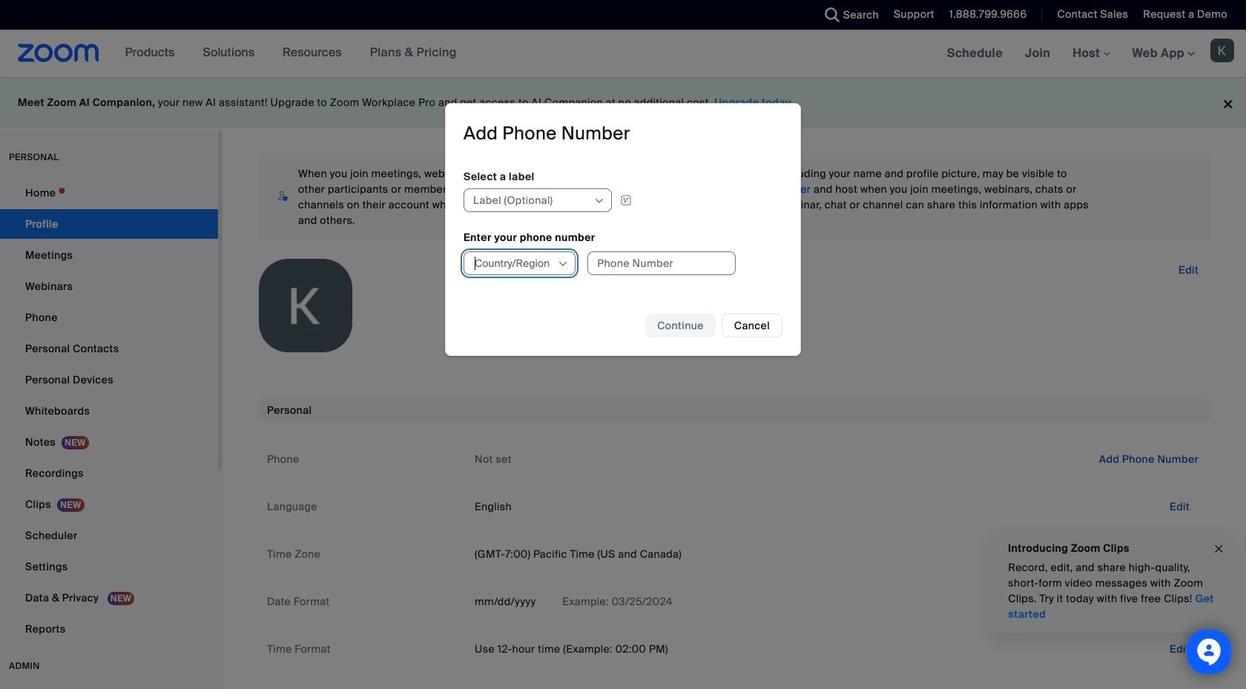 Task type: describe. For each thing, give the bounding box(es) containing it.
Select Country text field
[[473, 252, 557, 274]]

close image
[[1213, 540, 1225, 557]]

Phone Number text field
[[588, 251, 736, 275]]

support version for phone label image
[[616, 193, 636, 207]]

product information navigation
[[114, 30, 468, 77]]



Task type: locate. For each thing, give the bounding box(es) containing it.
show options image right select country text box
[[557, 258, 569, 270]]

dialog
[[445, 103, 801, 356]]

personal menu menu
[[0, 178, 218, 645]]

show options image left support version for phone label 'icon'
[[593, 195, 605, 207]]

footer
[[0, 77, 1246, 128]]

0 horizontal spatial show options image
[[557, 258, 569, 270]]

application
[[464, 188, 756, 212]]

user photo image
[[259, 259, 352, 352]]

1 horizontal spatial show options image
[[593, 195, 605, 207]]

meetings navigation
[[936, 30, 1246, 78]]

1 vertical spatial show options image
[[557, 258, 569, 270]]

show options image
[[593, 195, 605, 207], [557, 258, 569, 270]]

banner
[[0, 30, 1246, 78]]

0 vertical spatial show options image
[[593, 195, 605, 207]]

heading
[[464, 122, 630, 145]]



Task type: vqa. For each thing, say whether or not it's contained in the screenshot.
RECENTS tree item
no



